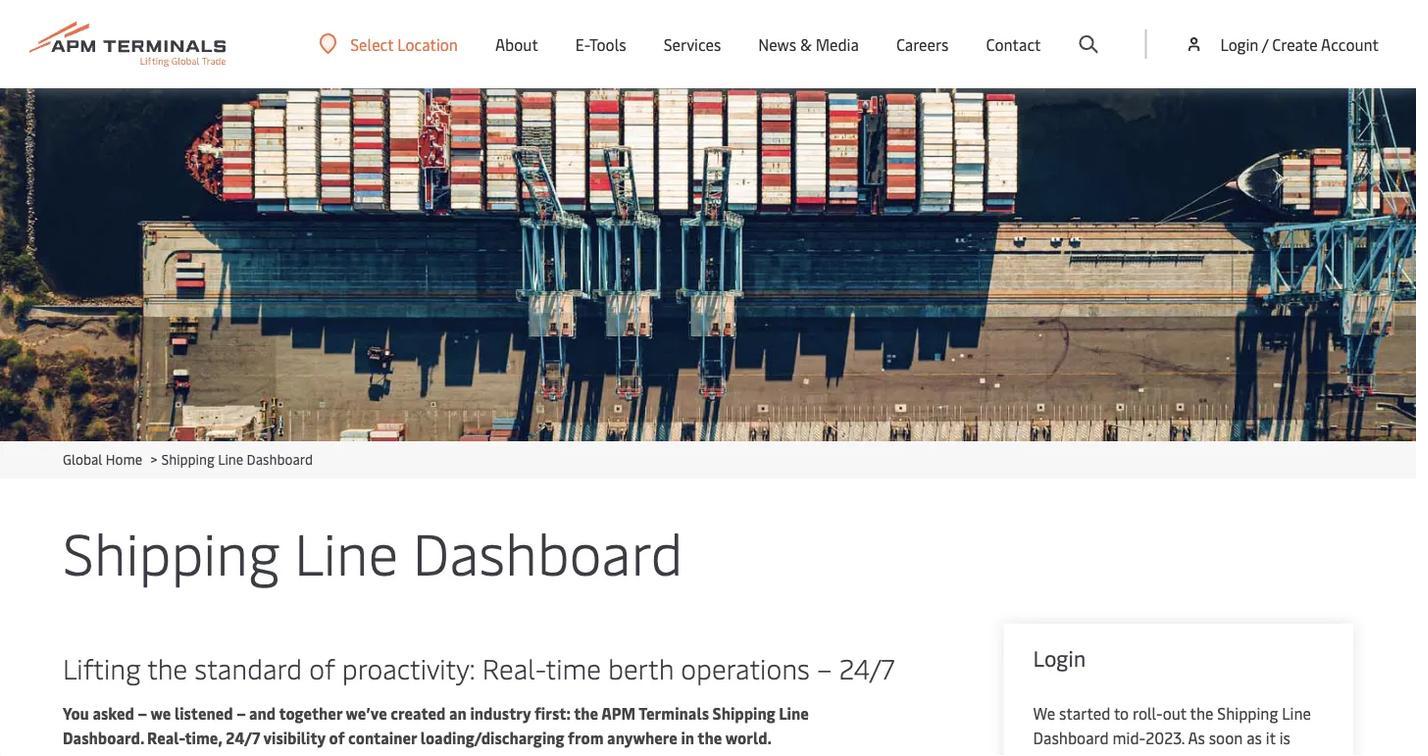 Task type: locate. For each thing, give the bounding box(es) containing it.
shipping inside and together we've created an industry first: the apm terminals shipping line dashboard. real-time, 24/7 visibility of container loading/discharging from anywhere in the world.
[[713, 703, 775, 724]]

0 horizontal spatial we
[[150, 703, 171, 724]]

0 horizontal spatial 24/7
[[226, 727, 260, 748]]

it
[[1266, 727, 1276, 748]]

create
[[1272, 33, 1318, 54]]

the inside we started to roll-out the shipping line dashboard mid-2023. as soon as it is available for a terminal, we will add t
[[1190, 703, 1214, 724]]

shipping line dashboard
[[63, 512, 683, 589]]

a
[[1123, 752, 1132, 756]]

shipping up as
[[1217, 703, 1278, 724]]

contact
[[986, 34, 1041, 55]]

login for login / create account
[[1220, 33, 1259, 54]]

will
[[1226, 752, 1250, 756]]

services button
[[664, 0, 721, 88]]

0 vertical spatial dashboard
[[247, 450, 313, 468]]

as
[[1247, 727, 1262, 748]]

login left /
[[1220, 33, 1259, 54]]

select location button
[[319, 33, 458, 55]]

anywhere
[[607, 727, 678, 748]]

we
[[1033, 703, 1055, 724]]

news & media
[[758, 34, 859, 55]]

and together we've created an industry first: the apm terminals shipping line dashboard. real-time, 24/7 visibility of container loading/discharging from anywhere in the world.
[[63, 703, 809, 748]]

e-tools
[[576, 34, 626, 55]]

of up together
[[309, 649, 335, 686]]

dashboard
[[247, 450, 313, 468], [413, 512, 683, 589], [1033, 727, 1109, 748]]

1 vertical spatial 24/7
[[226, 727, 260, 748]]

1 vertical spatial dashboard
[[413, 512, 683, 589]]

1 vertical spatial login
[[1033, 643, 1086, 672]]

out
[[1163, 703, 1187, 724]]

news
[[758, 34, 796, 55]]

select
[[350, 33, 394, 54]]

– left and
[[237, 703, 246, 724]]

&
[[800, 34, 812, 55]]

careers
[[896, 34, 949, 55]]

global
[[63, 450, 102, 468]]

we down soon
[[1202, 752, 1222, 756]]

dashboard. real-
[[63, 727, 185, 748]]

the up the you asked – we listened –
[[147, 649, 188, 686]]

0 vertical spatial 24/7
[[839, 649, 895, 686]]

0 horizontal spatial login
[[1033, 643, 1086, 672]]

of down together
[[329, 727, 345, 748]]

select location
[[350, 33, 458, 54]]

24/7
[[839, 649, 895, 686], [226, 727, 260, 748]]

the right in
[[698, 727, 722, 748]]

tools
[[589, 34, 626, 55]]

the up the 'as'
[[1190, 703, 1214, 724]]

location
[[397, 33, 458, 54]]

of
[[309, 649, 335, 686], [329, 727, 345, 748]]

about button
[[495, 0, 538, 88]]

1 horizontal spatial login
[[1220, 33, 1259, 54]]

we
[[150, 703, 171, 724], [1202, 752, 1222, 756]]

– right asked
[[138, 703, 147, 724]]

1 horizontal spatial 24/7
[[839, 649, 895, 686]]

of inside and together we've created an industry first: the apm terminals shipping line dashboard. real-time, 24/7 visibility of container loading/discharging from anywhere in the world.
[[329, 727, 345, 748]]

we've
[[346, 703, 387, 724]]

careers button
[[896, 0, 949, 88]]

2 vertical spatial dashboard
[[1033, 727, 1109, 748]]

0 vertical spatial login
[[1220, 33, 1259, 54]]

shipping up world. on the right bottom of page
[[713, 703, 775, 724]]

login / create account link
[[1184, 0, 1379, 88]]

0 horizontal spatial dashboard
[[247, 450, 313, 468]]

>
[[151, 450, 157, 468]]

1 vertical spatial of
[[329, 727, 345, 748]]

– right operations
[[817, 649, 832, 686]]

lifting the standard of proactivity: real-time berth operations – 24/7
[[63, 649, 895, 686]]

0 horizontal spatial –
[[138, 703, 147, 724]]

login
[[1220, 33, 1259, 54], [1033, 643, 1086, 672]]

2 horizontal spatial –
[[817, 649, 832, 686]]

we started to roll-out the shipping line dashboard mid-2023. as soon as it is available for a terminal, we will add t
[[1033, 703, 1311, 756]]

created
[[391, 703, 446, 724]]

first:
[[534, 703, 571, 724]]

from
[[568, 727, 604, 748]]

–
[[817, 649, 832, 686], [138, 703, 147, 724], [237, 703, 246, 724]]

login up we
[[1033, 643, 1086, 672]]

2 horizontal spatial dashboard
[[1033, 727, 1109, 748]]

1 vertical spatial we
[[1202, 752, 1222, 756]]

you
[[63, 703, 89, 724]]

line
[[218, 450, 243, 468], [294, 512, 398, 589], [779, 703, 809, 724], [1282, 703, 1311, 724]]

the
[[147, 649, 188, 686], [574, 703, 598, 724], [1190, 703, 1214, 724], [698, 727, 722, 748]]

we left listened
[[150, 703, 171, 724]]

0 vertical spatial of
[[309, 649, 335, 686]]

shipping
[[161, 450, 215, 468], [63, 512, 280, 589], [713, 703, 775, 724], [1217, 703, 1278, 724]]

1 horizontal spatial we
[[1202, 752, 1222, 756]]

2023.
[[1146, 727, 1185, 748]]

roll-
[[1133, 703, 1163, 724]]

available
[[1033, 752, 1095, 756]]

dashboard inside we started to roll-out the shipping line dashboard mid-2023. as soon as it is available for a terminal, we will add t
[[1033, 727, 1109, 748]]



Task type: describe. For each thing, give the bounding box(es) containing it.
berth
[[608, 649, 674, 686]]

about
[[495, 34, 538, 55]]

we inside we started to roll-out the shipping line dashboard mid-2023. as soon as it is available for a terminal, we will add t
[[1202, 752, 1222, 756]]

loading/discharging
[[420, 727, 564, 748]]

together
[[279, 703, 342, 724]]

account
[[1321, 33, 1379, 54]]

home
[[106, 450, 142, 468]]

lifting
[[63, 649, 141, 686]]

the up the from
[[574, 703, 598, 724]]

started
[[1059, 703, 1110, 724]]

shipping line dashboard image
[[0, 88, 1416, 441]]

terminals
[[639, 703, 709, 724]]

you asked – we listened –
[[63, 703, 249, 724]]

container
[[348, 727, 417, 748]]

1 horizontal spatial –
[[237, 703, 246, 724]]

services
[[664, 34, 721, 55]]

global home > shipping line dashboard
[[63, 450, 313, 468]]

visibility
[[263, 727, 326, 748]]

24/7 inside and together we've created an industry first: the apm terminals shipping line dashboard. real-time, 24/7 visibility of container loading/discharging from anywhere in the world.
[[226, 727, 260, 748]]

industry
[[470, 703, 531, 724]]

to
[[1114, 703, 1129, 724]]

an
[[449, 703, 467, 724]]

operations
[[681, 649, 810, 686]]

login for login
[[1033, 643, 1086, 672]]

real-
[[482, 649, 546, 686]]

listened
[[174, 703, 233, 724]]

shipping right '>'
[[161, 450, 215, 468]]

e-
[[576, 34, 589, 55]]

line inside we started to roll-out the shipping line dashboard mid-2023. as soon as it is available for a terminal, we will add t
[[1282, 703, 1311, 724]]

asked
[[93, 703, 134, 724]]

proactivity:
[[342, 649, 475, 686]]

1 horizontal spatial dashboard
[[413, 512, 683, 589]]

line inside and together we've created an industry first: the apm terminals shipping line dashboard. real-time, 24/7 visibility of container loading/discharging from anywhere in the world.
[[779, 703, 809, 724]]

0 vertical spatial we
[[150, 703, 171, 724]]

mid-
[[1113, 727, 1146, 748]]

world.
[[725, 727, 771, 748]]

in
[[681, 727, 694, 748]]

time
[[546, 649, 601, 686]]

login / create account
[[1220, 33, 1379, 54]]

standard
[[195, 649, 302, 686]]

soon
[[1209, 727, 1243, 748]]

shipping down global home > shipping line dashboard
[[63, 512, 280, 589]]

/
[[1262, 33, 1268, 54]]

for
[[1099, 752, 1120, 756]]

apm
[[601, 703, 636, 724]]

time,
[[185, 727, 222, 748]]

terminal,
[[1135, 752, 1198, 756]]

as
[[1188, 727, 1205, 748]]

e-tools button
[[576, 0, 626, 88]]

media
[[816, 34, 859, 55]]

contact button
[[986, 0, 1041, 88]]

add
[[1254, 752, 1280, 756]]

is
[[1279, 727, 1290, 748]]

and
[[249, 703, 276, 724]]

global home link
[[63, 450, 142, 468]]

news & media button
[[758, 0, 859, 88]]

shipping inside we started to roll-out the shipping line dashboard mid-2023. as soon as it is available for a terminal, we will add t
[[1217, 703, 1278, 724]]



Task type: vqa. For each thing, say whether or not it's contained in the screenshot.
mid- at bottom right
yes



